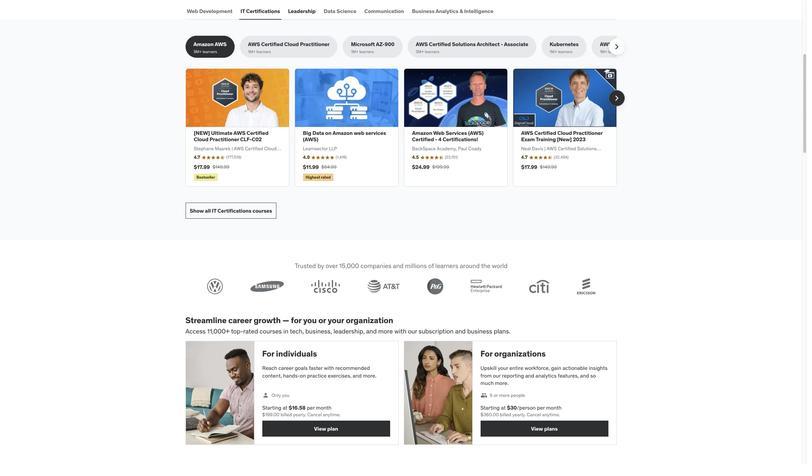 Task type: vqa. For each thing, say whether or not it's contained in the screenshot.
small icon
yes



Task type: describe. For each thing, give the bounding box(es) containing it.
show all it certifications courses link
[[185, 203, 277, 219]]

and left so
[[580, 372, 589, 379]]

leadership,
[[334, 327, 365, 335]]

1m+ inside microsoft az-900 1m+ learners
[[351, 49, 358, 54]]

growth
[[254, 315, 281, 326]]

faster
[[309, 365, 323, 371]]

it certifications button
[[239, 3, 281, 19]]

[new]
[[194, 130, 210, 136]]

learners inside amazon aws 3m+ learners
[[203, 49, 217, 54]]

anytime. inside 'starting at $16.58 per month $199.00 billed yearly. cancel anytime.'
[[323, 412, 341, 418]]

plans.
[[494, 327, 511, 335]]

1 vertical spatial more
[[499, 392, 510, 398]]

view plan
[[314, 425, 338, 432]]

recommended
[[335, 365, 370, 371]]

big data on amazon web services (aws)
[[303, 130, 386, 143]]

ericsson logo image
[[577, 278, 595, 294]]

at for $16.58
[[283, 404, 288, 411]]

and inside reach career goals faster with recommended content, hands-on practice exercises, and more.
[[353, 372, 362, 379]]

from
[[481, 372, 492, 379]]

architect
[[477, 41, 500, 48]]

at for $30
[[501, 404, 506, 411]]

kubernetes
[[550, 41, 579, 48]]

practice
[[307, 372, 327, 379]]

small image
[[262, 392, 269, 399]]

intelligence
[[464, 8, 494, 14]]

access
[[185, 327, 206, 335]]

you inside streamline career growth — for you or your organization access 11,000+ top-rated courses in tech, business, leadership, and more with our subscription and business plans.
[[303, 315, 317, 326]]

courses inside streamline career growth — for you or your organization access 11,000+ top-rated courses in tech, business, leadership, and more with our subscription and business plans.
[[260, 327, 282, 335]]

practitioner for aws certified cloud practitioner 1m+ learners
[[300, 41, 330, 48]]

solutions
[[452, 41, 476, 48]]

leadership
[[288, 8, 316, 14]]

top-
[[231, 327, 243, 335]]

aws inside [new] ultimate aws certified cloud practitioner clf-c02
[[233, 130, 246, 136]]

view plans link
[[481, 421, 608, 437]]

plans
[[544, 425, 558, 432]]

associate inside aws certified solutions architect - associate 3m+ learners
[[504, 41, 528, 48]]

1m+ inside kubernetes 1m+ learners
[[550, 49, 557, 54]]

your inside streamline career growth — for you or your organization access 11,000+ top-rated courses in tech, business, leadership, and more with our subscription and business plans.
[[328, 315, 344, 326]]

over
[[326, 262, 338, 270]]

all
[[205, 207, 211, 214]]

5
[[490, 392, 493, 398]]

it inside button
[[241, 8, 245, 14]]

learners inside aws certified solutions architect - associate 3m+ learners
[[425, 49, 440, 54]]

ultimate
[[211, 130, 232, 136]]

1m+ inside aws certified developer - associate 1m+ learners
[[600, 49, 608, 54]]

in
[[283, 327, 289, 335]]

features,
[[558, 372, 579, 379]]

amazon aws 3m+ learners
[[193, 41, 227, 54]]

business,
[[306, 327, 332, 335]]

data science button
[[322, 3, 358, 19]]

1m+ inside aws certified cloud practitioner 1m+ learners
[[248, 49, 255, 54]]

learners inside aws certified developer - associate 1m+ learners
[[608, 49, 623, 54]]

streamline
[[185, 315, 227, 326]]

(aws) inside amazon web services (aws) certified - 4 certifications!
[[468, 130, 484, 136]]

amazon for amazon aws 3m+ learners
[[193, 41, 214, 48]]

view plans
[[531, 425, 558, 432]]

content,
[[262, 372, 282, 379]]

900
[[385, 41, 395, 48]]

$30
[[507, 404, 517, 411]]

month inside starting at $30 /person per month $360.00 billed yearly. cancel anytime.
[[546, 404, 562, 411]]

for
[[291, 315, 302, 326]]

—
[[283, 315, 289, 326]]

trusted
[[295, 262, 316, 270]]

next image for topic filters element on the top of page
[[611, 42, 622, 52]]

upskill
[[481, 365, 497, 371]]

with inside streamline career growth — for you or your organization access 11,000+ top-rated courses in tech, business, leadership, and more with our subscription and business plans.
[[395, 327, 407, 335]]

around
[[460, 262, 480, 270]]

associate inside aws certified developer - associate 1m+ learners
[[666, 41, 690, 48]]

small image
[[481, 392, 487, 399]]

month inside 'starting at $16.58 per month $199.00 billed yearly. cancel anytime.'
[[316, 404, 332, 411]]

communication
[[364, 8, 404, 14]]

plan
[[327, 425, 338, 432]]

and down workforce,
[[525, 372, 534, 379]]

show all it certifications courses
[[190, 207, 272, 214]]

for for for organizations
[[481, 349, 493, 359]]

big data on amazon web services (aws) link
[[303, 130, 386, 143]]

more. inside upskill your entire workforce, gain actionable insights from our reporting and analytics features, and so much more.
[[495, 380, 509, 386]]

per inside starting at $30 /person per month $360.00 billed yearly. cancel anytime.
[[537, 404, 545, 411]]

science
[[337, 8, 356, 14]]

reach
[[262, 365, 277, 371]]

web development
[[187, 8, 233, 14]]

business analytics & intelligence
[[412, 8, 494, 14]]

view plan link
[[262, 421, 390, 437]]

- inside aws certified solutions architect - associate 3m+ learners
[[501, 41, 503, 48]]

only you
[[272, 392, 290, 398]]

data science
[[324, 8, 356, 14]]

certifications!
[[443, 136, 478, 143]]

carousel element
[[185, 69, 625, 187]]

aws for aws certified cloud practitioner 1m+ learners
[[248, 41, 260, 48]]

cloud for training
[[558, 130, 572, 136]]

starting at $16.58 per month $199.00 billed yearly. cancel anytime.
[[262, 404, 341, 418]]

more inside streamline career growth — for you or your organization access 11,000+ top-rated courses in tech, business, leadership, and more with our subscription and business plans.
[[378, 327, 393, 335]]

on inside big data on amazon web services (aws)
[[325, 130, 332, 136]]

11,000+
[[207, 327, 230, 335]]

our inside upskill your entire workforce, gain actionable insights from our reporting and analytics features, and so much more.
[[493, 372, 501, 379]]

learners inside aws certified cloud practitioner 1m+ learners
[[256, 49, 271, 54]]

certified for aws certified cloud practitioner 1m+ learners
[[261, 41, 283, 48]]

business
[[467, 327, 492, 335]]

only
[[272, 392, 281, 398]]

cisco logo image
[[311, 280, 340, 293]]

&
[[460, 8, 463, 14]]

certified for aws certified cloud practitioner exam training [new] 2023
[[535, 130, 556, 136]]

or inside streamline career growth — for you or your organization access 11,000+ top-rated courses in tech, business, leadership, and more with our subscription and business plans.
[[319, 315, 326, 326]]

view for for individuals
[[314, 425, 326, 432]]

amazon for amazon web services (aws) certified - 4 certifications!
[[412, 130, 432, 136]]

topic filters element
[[185, 36, 698, 58]]

services
[[446, 130, 467, 136]]

entire
[[510, 365, 523, 371]]

$199.00
[[262, 412, 280, 418]]

trusted by over 15,000 companies and millions of learners around the world
[[295, 262, 508, 270]]

data inside big data on amazon web services (aws)
[[312, 130, 324, 136]]

view for for organizations
[[531, 425, 543, 432]]

so
[[591, 372, 596, 379]]



Task type: locate. For each thing, give the bounding box(es) containing it.
per right $16.58
[[307, 404, 315, 411]]

next image inside topic filters element
[[611, 42, 622, 52]]

career up top-
[[228, 315, 252, 326]]

exam
[[521, 136, 535, 143]]

1 horizontal spatial you
[[303, 315, 317, 326]]

aws inside aws certified developer - associate 1m+ learners
[[600, 41, 612, 48]]

our right "from"
[[493, 372, 501, 379]]

more. inside reach career goals faster with recommended content, hands-on practice exercises, and more.
[[363, 372, 377, 379]]

your up "leadership,"
[[328, 315, 344, 326]]

hands-
[[283, 372, 300, 379]]

aws for aws certified solutions architect - associate 3m+ learners
[[416, 41, 428, 48]]

next image
[[611, 42, 622, 52], [611, 93, 622, 103]]

1 associate from the left
[[504, 41, 528, 48]]

1 vertical spatial or
[[494, 392, 498, 398]]

aws certified cloud practitioner exam training [new] 2023 link
[[521, 130, 603, 143]]

cancel inside 'starting at $16.58 per month $199.00 billed yearly. cancel anytime.'
[[307, 412, 322, 418]]

for organizations
[[481, 349, 546, 359]]

your inside upskill your entire workforce, gain actionable insights from our reporting and analytics features, and so much more.
[[498, 365, 508, 371]]

2 view from the left
[[531, 425, 543, 432]]

0 horizontal spatial on
[[300, 372, 306, 379]]

organization
[[346, 315, 393, 326]]

show
[[190, 207, 204, 214]]

you
[[303, 315, 317, 326], [282, 392, 290, 398]]

0 vertical spatial more.
[[363, 372, 377, 379]]

1 horizontal spatial -
[[501, 41, 503, 48]]

data
[[324, 8, 335, 14], [312, 130, 324, 136]]

1 horizontal spatial with
[[395, 327, 407, 335]]

0 horizontal spatial month
[[316, 404, 332, 411]]

2 1m+ from the left
[[351, 49, 358, 54]]

for for for individuals
[[262, 349, 274, 359]]

1 horizontal spatial career
[[279, 365, 294, 371]]

2 associate from the left
[[666, 41, 690, 48]]

analytics
[[536, 372, 557, 379]]

2 horizontal spatial -
[[663, 41, 665, 48]]

amazon inside big data on amazon web services (aws)
[[333, 130, 353, 136]]

2 next image from the top
[[611, 93, 622, 103]]

certified inside aws certified cloud practitioner 1m+ learners
[[261, 41, 283, 48]]

organizations
[[494, 349, 546, 359]]

1 vertical spatial your
[[498, 365, 508, 371]]

1 horizontal spatial your
[[498, 365, 508, 371]]

2 anytime. from the left
[[542, 412, 560, 418]]

0 horizontal spatial cloud
[[194, 136, 208, 143]]

certified inside aws certified solutions architect - associate 3m+ learners
[[429, 41, 451, 48]]

1 at from the left
[[283, 404, 288, 411]]

- right the architect
[[501, 41, 503, 48]]

per right /person
[[537, 404, 545, 411]]

anytime. up plan
[[323, 412, 341, 418]]

training
[[536, 136, 556, 143]]

- right developer
[[663, 41, 665, 48]]

0 horizontal spatial anytime.
[[323, 412, 341, 418]]

1 view from the left
[[314, 425, 326, 432]]

1 horizontal spatial cloud
[[284, 41, 299, 48]]

view left 'plans'
[[531, 425, 543, 432]]

and down organization
[[366, 327, 377, 335]]

2 yearly. from the left
[[513, 412, 526, 418]]

aws inside aws certified cloud practitioner 1m+ learners
[[248, 41, 260, 48]]

reporting
[[502, 372, 524, 379]]

aws certified cloud practitioner 1m+ learners
[[248, 41, 330, 54]]

starting inside 'starting at $16.58 per month $199.00 billed yearly. cancel anytime.'
[[262, 404, 282, 411]]

2 billed from the left
[[500, 412, 511, 418]]

certified inside aws certified developer - associate 1m+ learners
[[613, 41, 635, 48]]

2 horizontal spatial amazon
[[412, 130, 432, 136]]

and left the business
[[455, 327, 466, 335]]

actionable
[[563, 365, 588, 371]]

1 yearly. from the left
[[293, 412, 306, 418]]

1 horizontal spatial amazon
[[333, 130, 353, 136]]

1 vertical spatial our
[[493, 372, 501, 379]]

0 horizontal spatial you
[[282, 392, 290, 398]]

web
[[354, 130, 364, 136]]

starting for $30
[[481, 404, 500, 411]]

2 cancel from the left
[[527, 412, 541, 418]]

for up reach
[[262, 349, 274, 359]]

1 horizontal spatial anytime.
[[542, 412, 560, 418]]

1 vertical spatial more.
[[495, 380, 509, 386]]

samsung logo image
[[250, 281, 284, 292]]

aws certified developer - associate 1m+ learners
[[600, 41, 690, 54]]

1 horizontal spatial it
[[241, 8, 245, 14]]

or right 5
[[494, 392, 498, 398]]

with inside reach career goals faster with recommended content, hands-on practice exercises, and more.
[[324, 365, 334, 371]]

career inside reach career goals faster with recommended content, hands-on practice exercises, and more.
[[279, 365, 294, 371]]

aws certified solutions architect - associate 3m+ learners
[[416, 41, 528, 54]]

2 month from the left
[[546, 404, 562, 411]]

3m+ inside aws certified solutions architect - associate 3m+ learners
[[416, 49, 424, 54]]

0 horizontal spatial our
[[408, 327, 417, 335]]

1 horizontal spatial practitioner
[[300, 41, 330, 48]]

aws inside aws certified cloud practitioner exam training [new] 2023
[[521, 130, 533, 136]]

1 horizontal spatial (aws)
[[468, 130, 484, 136]]

developer
[[636, 41, 662, 48]]

0 horizontal spatial it
[[212, 207, 216, 214]]

streamline career growth — for you or your organization access 11,000+ top-rated courses in tech, business, leadership, and more with our subscription and business plans.
[[185, 315, 511, 335]]

certifications inside show all it certifications courses link
[[218, 207, 251, 214]]

[new] ultimate aws certified cloud practitioner clf-c02
[[194, 130, 269, 143]]

certified inside aws certified cloud practitioner exam training [new] 2023
[[535, 130, 556, 136]]

1 vertical spatial it
[[212, 207, 216, 214]]

learners
[[203, 49, 217, 54], [256, 49, 271, 54], [359, 49, 374, 54], [425, 49, 440, 54], [558, 49, 573, 54], [608, 49, 623, 54], [435, 262, 458, 270]]

month
[[316, 404, 332, 411], [546, 404, 562, 411]]

and down recommended on the left bottom of the page
[[353, 372, 362, 379]]

associate
[[504, 41, 528, 48], [666, 41, 690, 48]]

aws certified cloud practitioner exam training [new] 2023
[[521, 130, 603, 143]]

anytime. up 'plans'
[[542, 412, 560, 418]]

kubernetes 1m+ learners
[[550, 41, 579, 54]]

certified
[[261, 41, 283, 48], [429, 41, 451, 48], [613, 41, 635, 48], [247, 130, 269, 136], [535, 130, 556, 136], [412, 136, 434, 143]]

more. up 5 or more people
[[495, 380, 509, 386]]

1 horizontal spatial for
[[481, 349, 493, 359]]

1 vertical spatial with
[[324, 365, 334, 371]]

1 horizontal spatial web
[[433, 130, 445, 136]]

our inside streamline career growth — for you or your organization access 11,000+ top-rated courses in tech, business, leadership, and more with our subscription and business plans.
[[408, 327, 417, 335]]

web inside button
[[187, 8, 198, 14]]

associate right developer
[[666, 41, 690, 48]]

practitioner inside [new] ultimate aws certified cloud practitioner clf-c02
[[210, 136, 239, 143]]

2023
[[573, 136, 586, 143]]

$360.00
[[481, 412, 499, 418]]

procter & gamble logo image
[[427, 278, 443, 294]]

0 horizontal spatial amazon
[[193, 41, 214, 48]]

goals
[[295, 365, 308, 371]]

billed inside starting at $30 /person per month $360.00 billed yearly. cancel anytime.
[[500, 412, 511, 418]]

1 horizontal spatial cancel
[[527, 412, 541, 418]]

cancel up view plan
[[307, 412, 322, 418]]

1 1m+ from the left
[[248, 49, 255, 54]]

aws inside amazon aws 3m+ learners
[[215, 41, 227, 48]]

0 vertical spatial courses
[[253, 207, 272, 214]]

1 month from the left
[[316, 404, 332, 411]]

view left plan
[[314, 425, 326, 432]]

cancel down /person
[[527, 412, 541, 418]]

microsoft
[[351, 41, 375, 48]]

- left 4
[[435, 136, 437, 143]]

individuals
[[276, 349, 317, 359]]

reach career goals faster with recommended content, hands-on practice exercises, and more.
[[262, 365, 377, 379]]

more right 5
[[499, 392, 510, 398]]

our left subscription at the bottom of the page
[[408, 327, 417, 335]]

1 vertical spatial courses
[[260, 327, 282, 335]]

0 vertical spatial or
[[319, 315, 326, 326]]

more
[[378, 327, 393, 335], [499, 392, 510, 398]]

[new]
[[557, 136, 572, 143]]

1 vertical spatial data
[[312, 130, 324, 136]]

yearly. inside 'starting at $16.58 per month $199.00 billed yearly. cancel anytime.'
[[293, 412, 306, 418]]

associate right the architect
[[504, 41, 528, 48]]

data inside data science button
[[324, 8, 335, 14]]

career inside streamline career growth — for you or your organization access 11,000+ top-rated courses in tech, business, leadership, and more with our subscription and business plans.
[[228, 315, 252, 326]]

0 vertical spatial more
[[378, 327, 393, 335]]

0 vertical spatial next image
[[611, 42, 622, 52]]

1 horizontal spatial at
[[501, 404, 506, 411]]

or
[[319, 315, 326, 326], [494, 392, 498, 398]]

0 horizontal spatial yearly.
[[293, 412, 306, 418]]

per
[[307, 404, 315, 411], [537, 404, 545, 411]]

(aws)
[[468, 130, 484, 136], [303, 136, 318, 143]]

1 starting from the left
[[262, 404, 282, 411]]

att&t logo image
[[367, 280, 400, 293]]

1 horizontal spatial more
[[499, 392, 510, 398]]

for up upskill
[[481, 349, 493, 359]]

amazon
[[193, 41, 214, 48], [333, 130, 353, 136], [412, 130, 432, 136]]

1 horizontal spatial our
[[493, 372, 501, 379]]

1 horizontal spatial more.
[[495, 380, 509, 386]]

career for streamline
[[228, 315, 252, 326]]

web inside amazon web services (aws) certified - 4 certifications!
[[433, 130, 445, 136]]

starting inside starting at $30 /person per month $360.00 billed yearly. cancel anytime.
[[481, 404, 500, 411]]

at left $30 on the bottom of page
[[501, 404, 506, 411]]

1 per from the left
[[307, 404, 315, 411]]

cancel
[[307, 412, 322, 418], [527, 412, 541, 418]]

2 horizontal spatial cloud
[[558, 130, 572, 136]]

2 per from the left
[[537, 404, 545, 411]]

web left services
[[433, 130, 445, 136]]

practitioner inside aws certified cloud practitioner exam training [new] 2023
[[573, 130, 603, 136]]

exercises,
[[328, 372, 352, 379]]

people
[[511, 392, 525, 398]]

1m+
[[248, 49, 255, 54], [351, 49, 358, 54], [550, 49, 557, 54], [600, 49, 608, 54]]

month up 'plans'
[[546, 404, 562, 411]]

0 vertical spatial you
[[303, 315, 317, 326]]

0 horizontal spatial cancel
[[307, 412, 322, 418]]

1 anytime. from the left
[[323, 412, 341, 418]]

2 for from the left
[[481, 349, 493, 359]]

aws inside aws certified solutions architect - associate 3m+ learners
[[416, 41, 428, 48]]

aws
[[215, 41, 227, 48], [248, 41, 260, 48], [416, 41, 428, 48], [600, 41, 612, 48], [233, 130, 246, 136], [521, 130, 533, 136]]

1 horizontal spatial or
[[494, 392, 498, 398]]

learners inside microsoft az-900 1m+ learners
[[359, 49, 374, 54]]

1 horizontal spatial billed
[[500, 412, 511, 418]]

much
[[481, 380, 494, 386]]

cloud inside aws certified cloud practitioner 1m+ learners
[[284, 41, 299, 48]]

1 vertical spatial certifications
[[218, 207, 251, 214]]

you right for
[[303, 315, 317, 326]]

1 3m+ from the left
[[193, 49, 202, 54]]

practitioner for aws certified cloud practitioner exam training [new] 2023
[[573, 130, 603, 136]]

yearly. down $16.58
[[293, 412, 306, 418]]

you right the only
[[282, 392, 290, 398]]

2 horizontal spatial practitioner
[[573, 130, 603, 136]]

(aws) inside big data on amazon web services (aws)
[[303, 136, 318, 143]]

learners inside kubernetes 1m+ learners
[[558, 49, 573, 54]]

communication button
[[363, 3, 405, 19]]

starting for $16.58
[[262, 404, 282, 411]]

1 horizontal spatial month
[[546, 404, 562, 411]]

on down goals
[[300, 372, 306, 379]]

starting up the '$199.00'
[[262, 404, 282, 411]]

1 next image from the top
[[611, 42, 622, 52]]

career up hands- in the left bottom of the page
[[279, 365, 294, 371]]

3m+
[[193, 49, 202, 54], [416, 49, 424, 54]]

0 horizontal spatial 3m+
[[193, 49, 202, 54]]

0 horizontal spatial web
[[187, 8, 198, 14]]

0 vertical spatial on
[[325, 130, 332, 136]]

1 cancel from the left
[[307, 412, 322, 418]]

1 vertical spatial you
[[282, 392, 290, 398]]

- inside aws certified developer - associate 1m+ learners
[[663, 41, 665, 48]]

development
[[199, 8, 233, 14]]

starting up $360.00
[[481, 404, 500, 411]]

volkswagen logo image
[[207, 278, 223, 294]]

next image for the carousel element
[[611, 93, 622, 103]]

0 vertical spatial data
[[324, 8, 335, 14]]

certified for aws certified solutions architect - associate 3m+ learners
[[429, 41, 451, 48]]

certified inside [new] ultimate aws certified cloud practitioner clf-c02
[[247, 130, 269, 136]]

on inside reach career goals faster with recommended content, hands-on practice exercises, and more.
[[300, 372, 306, 379]]

web left development at the top of page
[[187, 8, 198, 14]]

billed
[[281, 412, 292, 418], [500, 412, 511, 418]]

1 horizontal spatial yearly.
[[513, 412, 526, 418]]

0 horizontal spatial view
[[314, 425, 326, 432]]

yearly.
[[293, 412, 306, 418], [513, 412, 526, 418]]

of
[[428, 262, 434, 270]]

at inside 'starting at $16.58 per month $199.00 billed yearly. cancel anytime.'
[[283, 404, 288, 411]]

certifications inside it certifications button
[[246, 8, 280, 14]]

rated
[[243, 327, 258, 335]]

practitioner inside aws certified cloud practitioner 1m+ learners
[[300, 41, 330, 48]]

more down organization
[[378, 327, 393, 335]]

cancel inside starting at $30 /person per month $360.00 billed yearly. cancel anytime.
[[527, 412, 541, 418]]

millions
[[405, 262, 427, 270]]

upskill your entire workforce, gain actionable insights from our reporting and analytics features, and so much more.
[[481, 365, 608, 386]]

per inside 'starting at $16.58 per month $199.00 billed yearly. cancel anytime.'
[[307, 404, 315, 411]]

and left millions
[[393, 262, 403, 270]]

gain
[[551, 365, 562, 371]]

for
[[262, 349, 274, 359], [481, 349, 493, 359]]

0 horizontal spatial more.
[[363, 372, 377, 379]]

0 vertical spatial web
[[187, 8, 198, 14]]

0 horizontal spatial starting
[[262, 404, 282, 411]]

- inside amazon web services (aws) certified - 4 certifications!
[[435, 136, 437, 143]]

amazon inside amazon aws 3m+ learners
[[193, 41, 214, 48]]

yearly. inside starting at $30 /person per month $360.00 billed yearly. cancel anytime.
[[513, 412, 526, 418]]

amazon web services (aws) certified - 4 certifications! link
[[412, 130, 484, 143]]

0 vertical spatial your
[[328, 315, 344, 326]]

at left $16.58
[[283, 404, 288, 411]]

2 starting from the left
[[481, 404, 500, 411]]

0 horizontal spatial -
[[435, 136, 437, 143]]

month up view plan
[[316, 404, 332, 411]]

business
[[412, 8, 435, 14]]

0 horizontal spatial (aws)
[[303, 136, 318, 143]]

4 1m+ from the left
[[600, 49, 608, 54]]

0 vertical spatial career
[[228, 315, 252, 326]]

more.
[[363, 372, 377, 379], [495, 380, 509, 386]]

3 1m+ from the left
[[550, 49, 557, 54]]

on right big
[[325, 130, 332, 136]]

courses
[[253, 207, 272, 214], [260, 327, 282, 335]]

cloud inside [new] ultimate aws certified cloud practitioner clf-c02
[[194, 136, 208, 143]]

0 horizontal spatial associate
[[504, 41, 528, 48]]

1 vertical spatial next image
[[611, 93, 622, 103]]

data right big
[[312, 130, 324, 136]]

services
[[366, 130, 386, 136]]

billed down $16.58
[[281, 412, 292, 418]]

clf-
[[240, 136, 252, 143]]

at inside starting at $30 /person per month $360.00 billed yearly. cancel anytime.
[[501, 404, 506, 411]]

subscription
[[419, 327, 454, 335]]

1 for from the left
[[262, 349, 274, 359]]

anytime. inside starting at $30 /person per month $360.00 billed yearly. cancel anytime.
[[542, 412, 560, 418]]

career for reach
[[279, 365, 294, 371]]

1 vertical spatial career
[[279, 365, 294, 371]]

it right all
[[212, 207, 216, 214]]

5 or more people
[[490, 392, 525, 398]]

yearly. down $30 on the bottom of page
[[513, 412, 526, 418]]

it right development at the top of page
[[241, 8, 245, 14]]

0 horizontal spatial more
[[378, 327, 393, 335]]

your up the reporting
[[498, 365, 508, 371]]

0 horizontal spatial practitioner
[[210, 136, 239, 143]]

0 horizontal spatial or
[[319, 315, 326, 326]]

certified for aws certified developer - associate 1m+ learners
[[613, 41, 635, 48]]

1 horizontal spatial starting
[[481, 404, 500, 411]]

0 horizontal spatial for
[[262, 349, 274, 359]]

cloud for learners
[[284, 41, 299, 48]]

citi logo image
[[529, 280, 550, 293]]

0 horizontal spatial at
[[283, 404, 288, 411]]

hewlett packard enterprise logo image
[[470, 280, 502, 293]]

0 vertical spatial it
[[241, 8, 245, 14]]

at
[[283, 404, 288, 411], [501, 404, 506, 411]]

1 vertical spatial on
[[300, 372, 306, 379]]

0 horizontal spatial with
[[324, 365, 334, 371]]

or up business,
[[319, 315, 326, 326]]

0 vertical spatial certifications
[[246, 8, 280, 14]]

by
[[317, 262, 324, 270]]

1 vertical spatial web
[[433, 130, 445, 136]]

next image inside the carousel element
[[611, 93, 622, 103]]

0 horizontal spatial per
[[307, 404, 315, 411]]

az-
[[376, 41, 385, 48]]

workforce,
[[525, 365, 550, 371]]

2 at from the left
[[501, 404, 506, 411]]

aws for aws certified developer - associate 1m+ learners
[[600, 41, 612, 48]]

1 billed from the left
[[281, 412, 292, 418]]

0 horizontal spatial career
[[228, 315, 252, 326]]

1 horizontal spatial view
[[531, 425, 543, 432]]

0 horizontal spatial billed
[[281, 412, 292, 418]]

billed down $30 on the bottom of page
[[500, 412, 511, 418]]

billed inside 'starting at $16.58 per month $199.00 billed yearly. cancel anytime.'
[[281, 412, 292, 418]]

1 horizontal spatial 3m+
[[416, 49, 424, 54]]

on
[[325, 130, 332, 136], [300, 372, 306, 379]]

data left science
[[324, 8, 335, 14]]

cloud inside aws certified cloud practitioner exam training [new] 2023
[[558, 130, 572, 136]]

tech,
[[290, 327, 304, 335]]

amazon inside amazon web services (aws) certified - 4 certifications!
[[412, 130, 432, 136]]

3m+ inside amazon aws 3m+ learners
[[193, 49, 202, 54]]

your
[[328, 315, 344, 326], [498, 365, 508, 371]]

it certifications
[[241, 8, 280, 14]]

0 vertical spatial our
[[408, 327, 417, 335]]

certified inside amazon web services (aws) certified - 4 certifications!
[[412, 136, 434, 143]]

1 horizontal spatial associate
[[666, 41, 690, 48]]

0 vertical spatial with
[[395, 327, 407, 335]]

c02
[[252, 136, 262, 143]]

the
[[481, 262, 490, 270]]

/person
[[517, 404, 536, 411]]

1 horizontal spatial per
[[537, 404, 545, 411]]

more. down recommended on the left bottom of the page
[[363, 372, 377, 379]]

1 horizontal spatial on
[[325, 130, 332, 136]]

aws for aws certified cloud practitioner exam training [new] 2023
[[521, 130, 533, 136]]

microsoft az-900 1m+ learners
[[351, 41, 395, 54]]

2 3m+ from the left
[[416, 49, 424, 54]]

insights
[[589, 365, 608, 371]]

0 horizontal spatial your
[[328, 315, 344, 326]]



